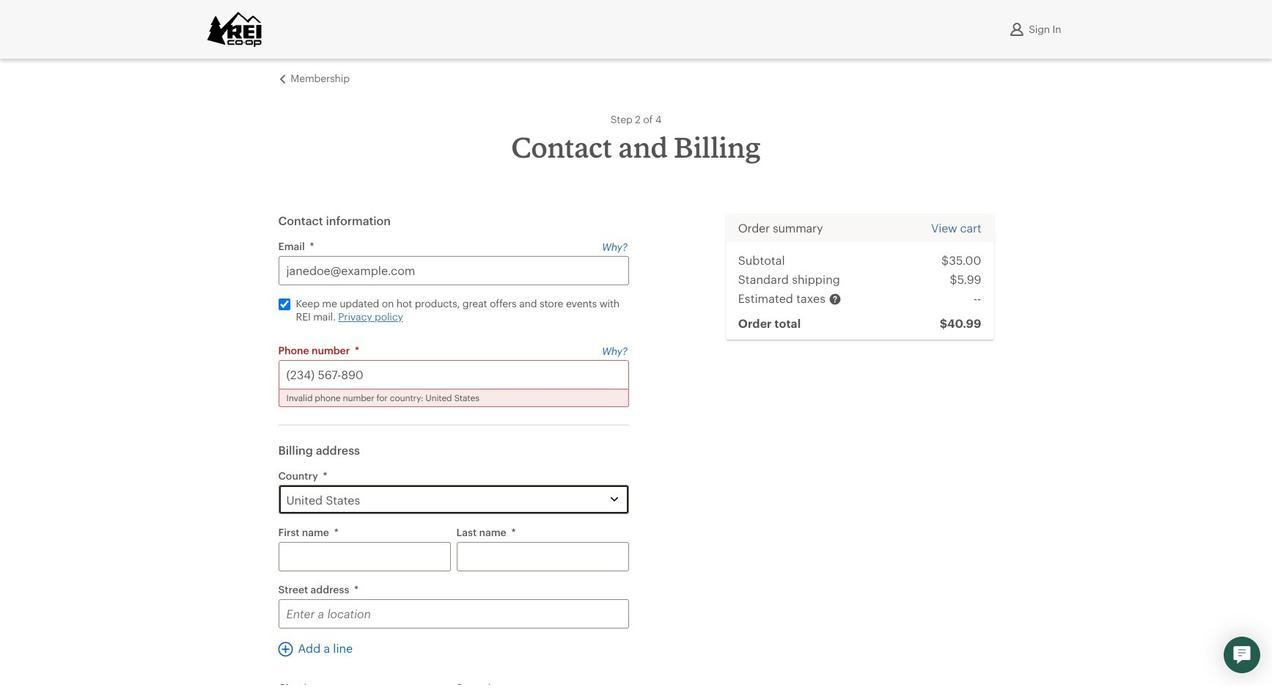 Task type: vqa. For each thing, say whether or not it's contained in the screenshot.
rightmost 'when'
no



Task type: describe. For each thing, give the bounding box(es) containing it.
Email email field
[[278, 256, 629, 285]]

return to the rei.com homepage image
[[206, 12, 262, 47]]

Phone number telephone field
[[278, 360, 629, 389]]

live chat image
[[1234, 646, 1251, 664]]



Task type: locate. For each thing, give the bounding box(es) containing it.
None checkbox
[[278, 298, 290, 310]]

Street address text field
[[278, 599, 629, 628]]

First name text field
[[278, 542, 451, 571]]

none checkbox inside contact information: email address "element"
[[278, 298, 290, 310]]

rei add image
[[278, 642, 293, 656]]

rei left arrow image
[[278, 75, 287, 84]]

contact information: email address element
[[278, 239, 629, 332]]

banner
[[0, 0, 1273, 59]]

order total element
[[911, 314, 982, 333]]

Last name text field
[[457, 542, 629, 571]]



